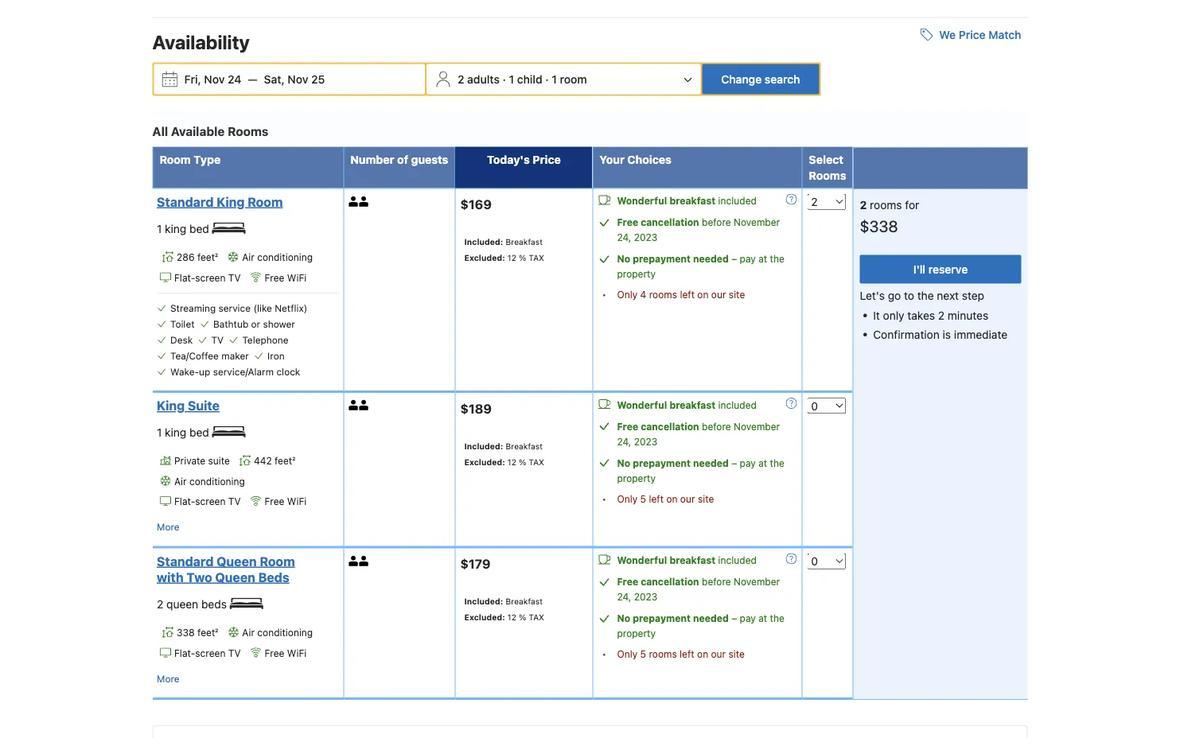 Task type: locate. For each thing, give the bounding box(es) containing it.
2 only from the top
[[618, 494, 638, 505]]

pay for $179
[[740, 614, 756, 625]]

2 more from the top
[[157, 674, 180, 685]]

1 wonderful breakfast included from the top
[[618, 195, 757, 207]]

1 vertical spatial king
[[157, 398, 185, 414]]

3 24, from the top
[[618, 592, 632, 603]]

i'll reserve
[[914, 263, 969, 276]]

0 vertical spatial cancellation
[[641, 217, 700, 228]]

3 excluded: from the top
[[465, 613, 505, 623]]

choices
[[628, 153, 672, 166]]

king left suite
[[157, 398, 185, 414]]

flat- down private
[[174, 496, 195, 508]]

occupancy image for standard queen room with two queen beds
[[349, 556, 359, 567]]

0 vertical spatial wonderful
[[618, 195, 668, 207]]

1 vertical spatial wonderful breakfast included
[[618, 400, 757, 411]]

1 property from the top
[[618, 269, 656, 280]]

2 vertical spatial 12
[[508, 613, 517, 623]]

tax for $169
[[529, 253, 545, 263]]

wifi
[[287, 272, 307, 283], [287, 496, 307, 508], [287, 648, 307, 659]]

conditioning for king
[[257, 252, 313, 263]]

2 vertical spatial included:
[[465, 597, 504, 607]]

0 vertical spatial prepayment
[[633, 254, 691, 265]]

3 flat-screen tv from the top
[[174, 648, 241, 659]]

more link up with
[[157, 520, 180, 536]]

2 before november 24, 2023 from the top
[[618, 421, 781, 447]]

$169
[[461, 197, 492, 212]]

1 vertical spatial needed
[[694, 458, 729, 469]]

1 king bed for king
[[157, 426, 212, 439]]

0 horizontal spatial ·
[[503, 72, 506, 86]]

2 prepayment from the top
[[633, 458, 691, 469]]

2 for 2 adults · 1 child · 1 room
[[458, 72, 465, 86]]

2 vertical spatial feet²
[[198, 628, 218, 639]]

screen for king
[[195, 272, 226, 283]]

3 wonderful from the top
[[618, 555, 668, 567]]

3 wonderful breakfast included from the top
[[618, 555, 757, 567]]

3 2023 from the top
[[634, 592, 658, 603]]

no up the only 5 left on our site
[[618, 458, 631, 469]]

1 vertical spatial only
[[618, 494, 638, 505]]

included: breakfast excluded: 12 % tax for $179
[[465, 597, 545, 623]]

0 vertical spatial 12
[[508, 253, 517, 263]]

no prepayment needed up the only 5 left on our site
[[618, 458, 729, 469]]

0 vertical spatial price
[[959, 28, 986, 41]]

all
[[152, 124, 168, 138]]

let's go to the next step it only takes 2 minutes confirmation is immediate
[[860, 289, 1008, 341]]

wonderful breakfast included for $189
[[618, 400, 757, 411]]

1 · from the left
[[503, 72, 506, 86]]

2 – from the top
[[732, 458, 738, 469]]

1 vertical spatial cancellation
[[641, 421, 700, 432]]

1 vertical spatial – pay at the property
[[618, 458, 785, 484]]

0 vertical spatial no prepayment needed
[[618, 254, 729, 265]]

excluded: for $179
[[465, 613, 505, 623]]

0 vertical spatial site
[[729, 289, 746, 301]]

excluded: down $179
[[465, 613, 505, 623]]

2 standard from the top
[[157, 554, 214, 569]]

included: for $169
[[465, 237, 504, 247]]

no
[[618, 254, 631, 265], [618, 458, 631, 469], [618, 614, 631, 625]]

cancellation for $189
[[641, 421, 700, 432]]

screen down the 338 feet²
[[195, 648, 226, 659]]

included for $179
[[719, 555, 757, 567]]

more details on meals and payment options image for $189
[[786, 398, 797, 409]]

0 vertical spatial conditioning
[[257, 252, 313, 263]]

• for $179
[[603, 649, 607, 661]]

included: for $189
[[465, 442, 504, 451]]

more link down 338
[[157, 671, 180, 687]]

fri,
[[184, 72, 201, 86]]

free cancellation up only 5 rooms left on our site on the bottom of the page
[[618, 577, 700, 588]]

property up only 5 rooms left on our site on the bottom of the page
[[618, 629, 656, 640]]

2 up is
[[939, 309, 945, 322]]

occupancy image for king suite
[[349, 400, 359, 411]]

king for standard
[[165, 222, 187, 235]]

1 vertical spatial room
[[248, 194, 283, 209]]

no prepayment needed up only 5 rooms left on our site on the bottom of the page
[[618, 614, 729, 625]]

338
[[177, 628, 195, 639]]

1 vertical spatial left
[[649, 494, 664, 505]]

2 vertical spatial no
[[618, 614, 631, 625]]

breakfast for $179
[[670, 555, 716, 567]]

1 only from the top
[[618, 289, 638, 301]]

1 vertical spatial –
[[732, 458, 738, 469]]

%
[[519, 253, 527, 263], [519, 457, 527, 467], [519, 613, 527, 623]]

2 vertical spatial tax
[[529, 613, 545, 623]]

1 included from the top
[[719, 195, 757, 207]]

1 – from the top
[[732, 254, 738, 265]]

25
[[311, 72, 325, 86]]

3 screen from the top
[[195, 648, 226, 659]]

1 free wifi from the top
[[265, 272, 307, 283]]

1 nov from the left
[[204, 72, 225, 86]]

2023 up the 4
[[634, 232, 658, 243]]

0 horizontal spatial nov
[[204, 72, 225, 86]]

0 vertical spatial before november 24, 2023
[[618, 217, 781, 243]]

1 flat-screen tv from the top
[[174, 272, 241, 283]]

before november 24, 2023 up the only 4 rooms left on our site
[[618, 217, 781, 243]]

nov left 24
[[204, 72, 225, 86]]

guests
[[411, 153, 449, 166]]

2 vertical spatial november
[[734, 577, 781, 588]]

our
[[712, 289, 727, 301], [681, 494, 696, 505], [712, 649, 726, 661]]

flat- down 338
[[174, 648, 195, 659]]

price right we
[[959, 28, 986, 41]]

no up only 5 rooms left on our site on the bottom of the page
[[618, 614, 631, 625]]

– pay at the property up only 5 rooms left on our site on the bottom of the page
[[618, 614, 785, 640]]

1 vertical spatial breakfast
[[506, 442, 543, 451]]

% for $189
[[519, 457, 527, 467]]

338 feet²
[[177, 628, 218, 639]]

standard inside standard king room link
[[157, 194, 214, 209]]

% for $169
[[519, 253, 527, 263]]

3 wifi from the top
[[287, 648, 307, 659]]

2 vertical spatial excluded:
[[465, 613, 505, 623]]

3 free cancellation from the top
[[618, 577, 700, 588]]

24, for $189
[[618, 436, 632, 447]]

3 needed from the top
[[694, 614, 729, 625]]

king
[[165, 222, 187, 235], [165, 426, 187, 439]]

1 vertical spatial before november 24, 2023
[[618, 421, 781, 447]]

24, for $169
[[618, 232, 632, 243]]

1 at from the top
[[759, 254, 768, 265]]

1 wifi from the top
[[287, 272, 307, 283]]

0 vertical spatial included: breakfast excluded: 12 % tax
[[465, 237, 545, 263]]

3 included from the top
[[719, 555, 757, 567]]

king up 286
[[165, 222, 187, 235]]

wake-
[[170, 366, 199, 377]]

flat- down 286
[[174, 272, 195, 283]]

0 vertical spatial free wifi
[[265, 272, 307, 283]]

2023 up the only 5 left on our site
[[634, 436, 658, 447]]

standard queen room with two queen beds link
[[157, 554, 335, 586]]

2 wifi from the top
[[287, 496, 307, 508]]

1 vertical spatial •
[[603, 494, 607, 505]]

wonderful breakfast included
[[618, 195, 757, 207], [618, 400, 757, 411], [618, 555, 757, 567]]

1 before from the top
[[702, 217, 732, 228]]

2 vertical spatial included
[[719, 555, 757, 567]]

on for $179
[[698, 649, 709, 661]]

prepayment up only 5 rooms left on our site on the bottom of the page
[[633, 614, 691, 625]]

cancellation up only 5 rooms left on our site on the bottom of the page
[[641, 577, 700, 588]]

2 vertical spatial 24,
[[618, 592, 632, 603]]

only 4 rooms left on our site
[[618, 289, 746, 301]]

included: down $179
[[465, 597, 504, 607]]

no up the only 4 rooms left on our site
[[618, 254, 631, 265]]

1 prepayment from the top
[[633, 254, 691, 265]]

1 included: breakfast excluded: 12 % tax from the top
[[465, 237, 545, 263]]

no for $189
[[618, 458, 631, 469]]

air down private
[[174, 476, 187, 487]]

excluded: down $169
[[465, 253, 505, 263]]

before november 24, 2023 for $169
[[618, 217, 781, 243]]

3 – pay at the property from the top
[[618, 614, 785, 640]]

1 vertical spatial included: breakfast excluded: 12 % tax
[[465, 442, 545, 467]]

tax for $189
[[529, 457, 545, 467]]

2 included from the top
[[719, 400, 757, 411]]

screen down 286 feet²
[[195, 272, 226, 283]]

prepayment up the only 5 left on our site
[[633, 458, 691, 469]]

included: for $179
[[465, 597, 504, 607]]

1 vertical spatial 2023
[[634, 436, 658, 447]]

wifi up "netflix)"
[[287, 272, 307, 283]]

2 screen from the top
[[195, 496, 226, 508]]

rooms for $179
[[649, 649, 677, 661]]

– pay at the property for $189
[[618, 458, 785, 484]]

your choices
[[600, 153, 672, 166]]

king down king suite
[[165, 426, 187, 439]]

conditioning up "netflix)"
[[257, 252, 313, 263]]

2 vertical spatial no prepayment needed
[[618, 614, 729, 625]]

more details on meals and payment options image for $169
[[786, 194, 797, 205]]

0 vertical spatial breakfast
[[670, 195, 716, 207]]

24
[[228, 72, 242, 86]]

tv
[[228, 272, 241, 283], [211, 334, 224, 345], [228, 496, 241, 508], [228, 648, 241, 659]]

property up the 4
[[618, 269, 656, 280]]

room inside standard queen room with two queen beds
[[260, 554, 295, 569]]

only
[[884, 309, 905, 322]]

we price match
[[940, 28, 1022, 41]]

flat-
[[174, 272, 195, 283], [174, 496, 195, 508], [174, 648, 195, 659]]

3 flat- from the top
[[174, 648, 195, 659]]

2 bed from the top
[[190, 426, 209, 439]]

no for $179
[[618, 614, 631, 625]]

2 2023 from the top
[[634, 436, 658, 447]]

2 more details on meals and payment options image from the top
[[786, 398, 797, 409]]

screen
[[195, 272, 226, 283], [195, 496, 226, 508], [195, 648, 226, 659]]

0 vertical spatial queen
[[217, 554, 257, 569]]

– pay at the property for $169
[[618, 254, 785, 280]]

today's price
[[487, 153, 561, 166]]

rooms down select
[[809, 169, 847, 182]]

wifi down beds
[[287, 648, 307, 659]]

12 for $179
[[508, 613, 517, 623]]

• left the only 5 left on our site
[[603, 494, 607, 505]]

24, for $179
[[618, 592, 632, 603]]

0 vertical spatial more link
[[157, 520, 180, 536]]

2 excluded: from the top
[[465, 457, 505, 467]]

1 pay from the top
[[740, 254, 756, 265]]

2 vertical spatial air
[[242, 628, 255, 639]]

no prepayment needed
[[618, 254, 729, 265], [618, 458, 729, 469], [618, 614, 729, 625]]

– for $179
[[732, 614, 738, 625]]

0 vertical spatial at
[[759, 254, 768, 265]]

$179
[[461, 557, 491, 572]]

no prepayment needed up the only 4 rooms left on our site
[[618, 254, 729, 265]]

free cancellation up the only 5 left on our site
[[618, 421, 700, 432]]

2 breakfast from the top
[[670, 400, 716, 411]]

5
[[641, 494, 647, 505], [641, 649, 647, 661]]

queen
[[167, 598, 198, 611]]

change search
[[722, 72, 801, 86]]

·
[[503, 72, 506, 86], [546, 72, 549, 86]]

12
[[508, 253, 517, 263], [508, 457, 517, 467], [508, 613, 517, 623]]

0 vertical spatial screen
[[195, 272, 226, 283]]

air right the 338 feet²
[[242, 628, 255, 639]]

breakfast
[[670, 195, 716, 207], [670, 400, 716, 411], [670, 555, 716, 567]]

2 vertical spatial %
[[519, 613, 527, 623]]

left
[[680, 289, 695, 301], [649, 494, 664, 505], [680, 649, 695, 661]]

bed down suite
[[190, 426, 209, 439]]

queen
[[217, 554, 257, 569], [215, 570, 255, 585]]

air conditioning down beds
[[242, 628, 313, 639]]

(like
[[254, 302, 272, 314]]

flat-screen tv for king
[[174, 272, 241, 283]]

2 cancellation from the top
[[641, 421, 700, 432]]

november
[[734, 217, 781, 228], [734, 421, 781, 432], [734, 577, 781, 588]]

included: breakfast excluded: 12 % tax down $189
[[465, 442, 545, 467]]

pay for $169
[[740, 254, 756, 265]]

king down type
[[217, 194, 245, 209]]

more details on meals and payment options image
[[786, 194, 797, 205], [786, 398, 797, 409], [786, 554, 797, 565]]

1 king bed up 286
[[157, 222, 212, 235]]

0 vertical spatial rooms
[[228, 124, 269, 138]]

2 included: from the top
[[465, 442, 504, 451]]

2 vertical spatial cancellation
[[641, 577, 700, 588]]

1 excluded: from the top
[[465, 253, 505, 263]]

screen for queen
[[195, 648, 226, 659]]

2 vertical spatial breakfast
[[670, 555, 716, 567]]

3 more details on meals and payment options image from the top
[[786, 554, 797, 565]]

change search button
[[703, 64, 820, 94]]

before november 24, 2023 up only 5 rooms left on our site on the bottom of the page
[[618, 577, 781, 603]]

2 inside "2 adults · 1 child · 1 room" button
[[458, 72, 465, 86]]

0 vertical spatial bed
[[190, 222, 209, 235]]

air conditioning up "netflix)"
[[242, 252, 313, 263]]

0 vertical spatial november
[[734, 217, 781, 228]]

free wifi up "netflix)"
[[265, 272, 307, 283]]

1 vertical spatial excluded:
[[465, 457, 505, 467]]

– pay at the property up the only 5 left on our site
[[618, 458, 785, 484]]

tea/coffee maker
[[170, 350, 249, 361]]

1 horizontal spatial ·
[[546, 72, 549, 86]]

2 5 from the top
[[641, 649, 647, 661]]

suite
[[208, 456, 230, 467]]

1 vertical spatial no
[[618, 458, 631, 469]]

standard for standard king room
[[157, 194, 214, 209]]

· right child
[[546, 72, 549, 86]]

1 standard from the top
[[157, 194, 214, 209]]

streaming
[[170, 302, 216, 314]]

1 vertical spatial on
[[667, 494, 678, 505]]

rooms right available
[[228, 124, 269, 138]]

1 cancellation from the top
[[641, 217, 700, 228]]

2 more link from the top
[[157, 671, 180, 687]]

conditioning down suite
[[190, 476, 245, 487]]

0 vertical spatial feet²
[[197, 252, 218, 263]]

1 screen from the top
[[195, 272, 226, 283]]

0 horizontal spatial price
[[533, 153, 561, 166]]

1 no prepayment needed from the top
[[618, 254, 729, 265]]

our for $179
[[712, 649, 726, 661]]

0 vertical spatial on
[[698, 289, 709, 301]]

1 vertical spatial more details on meals and payment options image
[[786, 398, 797, 409]]

free cancellation
[[618, 217, 700, 228], [618, 421, 700, 432], [618, 577, 700, 588]]

1 12 from the top
[[508, 253, 517, 263]]

room for standard king room
[[248, 194, 283, 209]]

3 before from the top
[[702, 577, 732, 588]]

1 1 king bed from the top
[[157, 222, 212, 235]]

3 breakfast from the top
[[670, 555, 716, 567]]

price right today's in the left of the page
[[533, 153, 561, 166]]

bed
[[190, 222, 209, 235], [190, 426, 209, 439]]

rooms for $169
[[650, 289, 678, 301]]

0 vertical spatial rooms
[[871, 198, 903, 211]]

1 vertical spatial conditioning
[[190, 476, 245, 487]]

0 vertical spatial before
[[702, 217, 732, 228]]

more details on meals and payment options image for $179
[[786, 554, 797, 565]]

included for $169
[[719, 195, 757, 207]]

1 vertical spatial no prepayment needed
[[618, 458, 729, 469]]

is
[[943, 328, 952, 341]]

excluded: down $189
[[465, 457, 505, 467]]

• for $189
[[603, 494, 607, 505]]

–
[[732, 254, 738, 265], [732, 458, 738, 469], [732, 614, 738, 625]]

2 vertical spatial •
[[603, 649, 607, 661]]

needed up only 5 rooms left on our site on the bottom of the page
[[694, 614, 729, 625]]

left for $179
[[680, 649, 695, 661]]

1 free cancellation from the top
[[618, 217, 700, 228]]

1 vertical spatial screen
[[195, 496, 226, 508]]

1 24, from the top
[[618, 232, 632, 243]]

2023 up only 5 rooms left on our site on the bottom of the page
[[634, 592, 658, 603]]

3 12 from the top
[[508, 613, 517, 623]]

included: breakfast excluded: 12 % tax down $169
[[465, 237, 545, 263]]

0 horizontal spatial king
[[157, 398, 185, 414]]

standard king room link
[[157, 194, 335, 210]]

1 before november 24, 2023 from the top
[[618, 217, 781, 243]]

before november 24, 2023 up the only 5 left on our site
[[618, 421, 781, 447]]

0 vertical spatial 1 king bed
[[157, 222, 212, 235]]

• left the 4
[[603, 289, 607, 301]]

price
[[959, 28, 986, 41], [533, 153, 561, 166]]

screen down private suite
[[195, 496, 226, 508]]

0 vertical spatial pay
[[740, 254, 756, 265]]

feet² right the 442
[[275, 456, 296, 467]]

wifi down 442 feet²
[[287, 496, 307, 508]]

1 % from the top
[[519, 253, 527, 263]]

0 vertical spatial no
[[618, 254, 631, 265]]

flat-screen tv down the 338 feet²
[[174, 648, 241, 659]]

3 pay from the top
[[740, 614, 756, 625]]

1 included: from the top
[[465, 237, 504, 247]]

% for $179
[[519, 613, 527, 623]]

1 vertical spatial 5
[[641, 649, 647, 661]]

3 included: breakfast excluded: 12 % tax from the top
[[465, 597, 545, 623]]

included: down $189
[[465, 442, 504, 451]]

feet² right 338
[[198, 628, 218, 639]]

1 vertical spatial free wifi
[[265, 496, 307, 508]]

cancellation down the choices
[[641, 217, 700, 228]]

0 horizontal spatial rooms
[[228, 124, 269, 138]]

2 vertical spatial conditioning
[[257, 628, 313, 639]]

feet² right 286
[[197, 252, 218, 263]]

1 more details on meals and payment options image from the top
[[786, 194, 797, 205]]

3 no from the top
[[618, 614, 631, 625]]

prepayment for $189
[[633, 458, 691, 469]]

more down 338
[[157, 674, 180, 685]]

more for standard queen room with two queen beds
[[157, 674, 180, 685]]

rooms inside the 2 rooms for $338
[[871, 198, 903, 211]]

standard up the two
[[157, 554, 214, 569]]

1 more from the top
[[157, 522, 180, 533]]

king suite
[[157, 398, 220, 414]]

at
[[759, 254, 768, 265], [759, 458, 768, 469], [759, 614, 768, 625]]

1 horizontal spatial price
[[959, 28, 986, 41]]

2 vertical spatial free cancellation
[[618, 577, 700, 588]]

1 vertical spatial air
[[174, 476, 187, 487]]

2 inside the 2 rooms for $338
[[860, 198, 867, 211]]

1 vertical spatial prepayment
[[633, 458, 691, 469]]

0 vertical spatial flat-screen tv
[[174, 272, 241, 283]]

0 vertical spatial •
[[603, 289, 607, 301]]

2 up $338
[[860, 198, 867, 211]]

1 vertical spatial wonderful
[[618, 400, 668, 411]]

1 vertical spatial tax
[[529, 457, 545, 467]]

price inside dropdown button
[[959, 28, 986, 41]]

2 vertical spatial flat-
[[174, 648, 195, 659]]

prepayment for $179
[[633, 614, 691, 625]]

conditioning down beds
[[257, 628, 313, 639]]

fri, nov 24 button
[[178, 65, 248, 94]]

occupancy image
[[349, 196, 359, 207], [359, 196, 370, 207], [349, 400, 359, 411], [359, 400, 370, 411], [349, 556, 359, 567]]

pay for $189
[[740, 458, 756, 469]]

free wifi
[[265, 272, 307, 283], [265, 496, 307, 508], [265, 648, 307, 659]]

1 vertical spatial 12
[[508, 457, 517, 467]]

0 vertical spatial –
[[732, 254, 738, 265]]

excluded: for $169
[[465, 253, 505, 263]]

2 – pay at the property from the top
[[618, 458, 785, 484]]

3 only from the top
[[618, 649, 638, 661]]

free wifi down 442 feet²
[[265, 496, 307, 508]]

1 flat- from the top
[[174, 272, 195, 283]]

1 vertical spatial included
[[719, 400, 757, 411]]

go
[[888, 289, 902, 302]]

property for $179
[[618, 629, 656, 640]]

3 cancellation from the top
[[641, 577, 700, 588]]

0 vertical spatial wonderful breakfast included
[[618, 195, 757, 207]]

free wifi down beds
[[265, 648, 307, 659]]

1 left child
[[509, 72, 515, 86]]

1 vertical spatial 1 king bed
[[157, 426, 212, 439]]

wonderful for $189
[[618, 400, 668, 411]]

3 property from the top
[[618, 629, 656, 640]]

1 needed from the top
[[694, 254, 729, 265]]

property
[[618, 269, 656, 280], [618, 473, 656, 484], [618, 629, 656, 640]]

3 – from the top
[[732, 614, 738, 625]]

air right 286 feet²
[[242, 252, 255, 263]]

2 left 'queen'
[[157, 598, 163, 611]]

included: breakfast excluded: 12 % tax down $179
[[465, 597, 545, 623]]

king for king
[[165, 426, 187, 439]]

1 horizontal spatial rooms
[[809, 169, 847, 182]]

breakfast for $169
[[670, 195, 716, 207]]

takes
[[908, 309, 936, 322]]

3 • from the top
[[603, 649, 607, 661]]

needed for $179
[[694, 614, 729, 625]]

2 wonderful breakfast included from the top
[[618, 400, 757, 411]]

tv up service
[[228, 272, 241, 283]]

0 vertical spatial standard
[[157, 194, 214, 209]]

1 – pay at the property from the top
[[618, 254, 785, 280]]

more up with
[[157, 522, 180, 533]]

12 for $189
[[508, 457, 517, 467]]

2 % from the top
[[519, 457, 527, 467]]

2 flat-screen tv from the top
[[174, 496, 241, 508]]

5 for $179
[[641, 649, 647, 661]]

air conditioning down private suite
[[174, 476, 245, 487]]

included:
[[465, 237, 504, 247], [465, 442, 504, 451], [465, 597, 504, 607]]

1 more link from the top
[[157, 520, 180, 536]]

2 needed from the top
[[694, 458, 729, 469]]

2 wonderful from the top
[[618, 400, 668, 411]]

0 vertical spatial flat-
[[174, 272, 195, 283]]

3 at from the top
[[759, 614, 768, 625]]

1 down standard king room
[[157, 222, 162, 235]]

· right adults
[[503, 72, 506, 86]]

excluded:
[[465, 253, 505, 263], [465, 457, 505, 467], [465, 613, 505, 623]]

two
[[187, 570, 212, 585]]

3 before november 24, 2023 from the top
[[618, 577, 781, 603]]

1 tax from the top
[[529, 253, 545, 263]]

– pay at the property up the only 4 rooms left on our site
[[618, 254, 785, 280]]

2 november from the top
[[734, 421, 781, 432]]

1 king bed
[[157, 222, 212, 235], [157, 426, 212, 439]]

no prepayment needed for $179
[[618, 614, 729, 625]]

flat-screen tv down private suite
[[174, 496, 241, 508]]

1 5 from the top
[[641, 494, 647, 505]]

cancellation up the only 5 left on our site
[[641, 421, 700, 432]]

•
[[603, 289, 607, 301], [603, 494, 607, 505], [603, 649, 607, 661]]

toilet
[[170, 318, 195, 330]]

2 vertical spatial on
[[698, 649, 709, 661]]

flat-screen tv down 286 feet²
[[174, 272, 241, 283]]

2 vertical spatial before november 24, 2023
[[618, 577, 781, 603]]

0 vertical spatial excluded:
[[465, 253, 505, 263]]

breakfast for $179
[[506, 597, 543, 607]]

flat-screen tv
[[174, 272, 241, 283], [174, 496, 241, 508], [174, 648, 241, 659]]

2023
[[634, 232, 658, 243], [634, 436, 658, 447], [634, 592, 658, 603]]

included for $189
[[719, 400, 757, 411]]

2 left adults
[[458, 72, 465, 86]]

0 vertical spatial king
[[165, 222, 187, 235]]

2 king from the top
[[165, 426, 187, 439]]

1 vertical spatial %
[[519, 457, 527, 467]]

3 % from the top
[[519, 613, 527, 623]]

on
[[698, 289, 709, 301], [667, 494, 678, 505], [698, 649, 709, 661]]

2 pay from the top
[[740, 458, 756, 469]]

nov left '25'
[[288, 72, 308, 86]]

3 prepayment from the top
[[633, 614, 691, 625]]

standard
[[157, 194, 214, 209], [157, 554, 214, 569]]

0 vertical spatial air
[[242, 252, 255, 263]]

standard inside standard queen room with two queen beds
[[157, 554, 214, 569]]

1 king from the top
[[165, 222, 187, 235]]

standard down room type
[[157, 194, 214, 209]]

property up the only 5 left on our site
[[618, 473, 656, 484]]

wonderful breakfast included for $169
[[618, 195, 757, 207]]

2 no from the top
[[618, 458, 631, 469]]

included: down $169
[[465, 237, 504, 247]]

2 no prepayment needed from the top
[[618, 458, 729, 469]]

more link for standard queen room with two queen beds
[[157, 671, 180, 687]]

• left only 5 rooms left on our site on the bottom of the page
[[603, 649, 607, 661]]

2 vertical spatial property
[[618, 629, 656, 640]]

2 included: breakfast excluded: 12 % tax from the top
[[465, 442, 545, 467]]

needed up the only 4 rooms left on our site
[[694, 254, 729, 265]]

bed up 286 feet²
[[190, 222, 209, 235]]

24,
[[618, 232, 632, 243], [618, 436, 632, 447], [618, 592, 632, 603]]

desk
[[170, 334, 193, 345]]

1 no from the top
[[618, 254, 631, 265]]

1 king bed down king suite
[[157, 426, 212, 439]]

needed up the only 5 left on our site
[[694, 458, 729, 469]]

before
[[702, 217, 732, 228], [702, 421, 732, 432], [702, 577, 732, 588]]

free cancellation for $169
[[618, 217, 700, 228]]

feet²
[[197, 252, 218, 263], [275, 456, 296, 467], [198, 628, 218, 639]]

more link
[[157, 520, 180, 536], [157, 671, 180, 687]]

3 tax from the top
[[529, 613, 545, 623]]



Task type: vqa. For each thing, say whether or not it's contained in the screenshot.
travel to the middle
no



Task type: describe. For each thing, give the bounding box(es) containing it.
for
[[906, 198, 920, 211]]

tv down suite
[[228, 496, 241, 508]]

feet² for queen
[[198, 628, 218, 639]]

before for $189
[[702, 421, 732, 432]]

on for $169
[[698, 289, 709, 301]]

breakfast for $189
[[506, 442, 543, 451]]

free wifi for standard queen room with two queen beds
[[265, 648, 307, 659]]

only 5 left on our site
[[618, 494, 715, 505]]

5 for $189
[[641, 494, 647, 505]]

1 vertical spatial air conditioning
[[174, 476, 245, 487]]

needed for $189
[[694, 458, 729, 469]]

we price match button
[[914, 20, 1028, 49]]

wifi for standard queen room with two queen beds
[[287, 648, 307, 659]]

site for $169
[[729, 289, 746, 301]]

– for $189
[[732, 458, 738, 469]]

2 for 2 queen beds
[[157, 598, 163, 611]]

flat- for standard king room
[[174, 272, 195, 283]]

service
[[219, 302, 251, 314]]

with
[[157, 570, 184, 585]]

cancellation for $169
[[641, 217, 700, 228]]

sat,
[[264, 72, 285, 86]]

type
[[194, 153, 221, 166]]

select rooms
[[809, 153, 847, 182]]

included: breakfast excluded: 12 % tax for $189
[[465, 442, 545, 467]]

1 vertical spatial our
[[681, 494, 696, 505]]

of
[[397, 153, 409, 166]]

next
[[938, 289, 960, 302]]

let's
[[860, 289, 885, 302]]

flat- for standard queen room with two queen beds
[[174, 648, 195, 659]]

we
[[940, 28, 957, 41]]

no for $169
[[618, 254, 631, 265]]

select
[[809, 153, 844, 166]]

the for $169
[[770, 254, 785, 265]]

conditioning for queen
[[257, 628, 313, 639]]

adults
[[468, 72, 500, 86]]

change
[[722, 72, 762, 86]]

available
[[171, 124, 225, 138]]

cancellation for $179
[[641, 577, 700, 588]]

your
[[600, 153, 625, 166]]

or
[[251, 318, 261, 330]]

our for $169
[[712, 289, 727, 301]]

match
[[989, 28, 1022, 41]]

before for $179
[[702, 577, 732, 588]]

price for we
[[959, 28, 986, 41]]

today's
[[487, 153, 530, 166]]

king inside 'link'
[[157, 398, 185, 414]]

2 adults · 1 child · 1 room
[[458, 72, 587, 86]]

air for king
[[242, 252, 255, 263]]

excluded: for $189
[[465, 457, 505, 467]]

november for $189
[[734, 421, 781, 432]]

clock
[[277, 366, 300, 377]]

property for $169
[[618, 269, 656, 280]]

streaming service (like netflix)
[[170, 302, 308, 314]]

air conditioning for king
[[242, 252, 313, 263]]

—
[[248, 72, 258, 86]]

no prepayment needed for $189
[[618, 458, 729, 469]]

to
[[905, 289, 915, 302]]

2 flat- from the top
[[174, 496, 195, 508]]

2 queen beds
[[157, 598, 230, 611]]

confirmation
[[874, 328, 940, 341]]

iron
[[268, 350, 285, 361]]

at for $169
[[759, 254, 768, 265]]

child
[[517, 72, 543, 86]]

before november 24, 2023 for $179
[[618, 577, 781, 603]]

wonderful for $169
[[618, 195, 668, 207]]

standard queen room with two queen beds
[[157, 554, 295, 585]]

442
[[254, 456, 272, 467]]

1 vertical spatial queen
[[215, 570, 255, 585]]

at for $189
[[759, 458, 768, 469]]

room for standard queen room with two queen beds
[[260, 554, 295, 569]]

tea/coffee
[[170, 350, 219, 361]]

room
[[560, 72, 587, 86]]

up
[[199, 366, 211, 377]]

sat, nov 25 button
[[258, 65, 332, 94]]

prepayment for $169
[[633, 254, 691, 265]]

i'll reserve button
[[860, 255, 1022, 284]]

2 inside let's go to the next step it only takes 2 minutes confirmation is immediate
[[939, 309, 945, 322]]

needed for $169
[[694, 254, 729, 265]]

the for $189
[[770, 458, 785, 469]]

availability
[[152, 31, 250, 53]]

fri, nov 24 — sat, nov 25
[[184, 72, 325, 86]]

bathtub
[[213, 318, 249, 330]]

immediate
[[955, 328, 1008, 341]]

air conditioning for queen
[[242, 628, 313, 639]]

1 vertical spatial rooms
[[809, 169, 847, 182]]

step
[[963, 289, 985, 302]]

– for $169
[[732, 254, 738, 265]]

2 for 2 rooms for $338
[[860, 198, 867, 211]]

standard for standard queen room with two queen beds
[[157, 554, 214, 569]]

included: breakfast excluded: 12 % tax for $169
[[465, 237, 545, 263]]

at for $179
[[759, 614, 768, 625]]

price for today's
[[533, 153, 561, 166]]

minutes
[[948, 309, 989, 322]]

before for $169
[[702, 217, 732, 228]]

the inside let's go to the next step it only takes 2 minutes confirmation is immediate
[[918, 289, 935, 302]]

2 free wifi from the top
[[265, 496, 307, 508]]

wonderful for $179
[[618, 555, 668, 567]]

1 left the room
[[552, 72, 557, 86]]

bed for standard
[[190, 222, 209, 235]]

442 feet²
[[254, 456, 296, 467]]

tax for $179
[[529, 613, 545, 623]]

telephone
[[242, 334, 289, 345]]

free wifi for standard king room
[[265, 272, 307, 283]]

breakfast for $189
[[670, 400, 716, 411]]

$338
[[860, 217, 899, 236]]

shower
[[263, 318, 295, 330]]

private
[[174, 456, 206, 467]]

occupancy image for standard king room
[[349, 196, 359, 207]]

2 nov from the left
[[288, 72, 308, 86]]

it
[[874, 309, 881, 322]]

bathtub or shower
[[213, 318, 295, 330]]

only 5 rooms left on our site
[[618, 649, 745, 661]]

occupancy image
[[359, 556, 370, 567]]

1 vertical spatial feet²
[[275, 456, 296, 467]]

free cancellation for $189
[[618, 421, 700, 432]]

before november 24, 2023 for $189
[[618, 421, 781, 447]]

suite
[[188, 398, 220, 414]]

beds
[[259, 570, 290, 585]]

maker
[[222, 350, 249, 361]]

0 vertical spatial king
[[217, 194, 245, 209]]

more for king suite
[[157, 522, 180, 533]]

$189
[[461, 401, 492, 416]]

tv up tea/coffee maker
[[211, 334, 224, 345]]

tv down 2 queen beds
[[228, 648, 241, 659]]

all available rooms
[[152, 124, 269, 138]]

king suite link
[[157, 398, 335, 414]]

286
[[177, 252, 195, 263]]

private suite
[[174, 456, 230, 467]]

286 feet²
[[177, 252, 218, 263]]

bed for king
[[190, 426, 209, 439]]

only for $189
[[618, 494, 638, 505]]

wifi for standard king room
[[287, 272, 307, 283]]

2 rooms for $338
[[860, 198, 920, 236]]

1 down king suite
[[157, 426, 162, 439]]

2023 for $179
[[634, 592, 658, 603]]

• for $169
[[603, 289, 607, 301]]

the for $179
[[770, 614, 785, 625]]

0 vertical spatial room
[[160, 153, 191, 166]]

4
[[641, 289, 647, 301]]

2 adults · 1 child · 1 room button
[[428, 64, 699, 94]]

– pay at the property for $179
[[618, 614, 785, 640]]

2023 for $189
[[634, 436, 658, 447]]

feet² for king
[[197, 252, 218, 263]]

number of guests
[[351, 153, 449, 166]]

wake-up service/alarm clock
[[170, 366, 300, 377]]

left for $169
[[680, 289, 695, 301]]

2 · from the left
[[546, 72, 549, 86]]

12 for $169
[[508, 253, 517, 263]]

free cancellation for $179
[[618, 577, 700, 588]]

netflix)
[[275, 302, 308, 314]]

service/alarm
[[213, 366, 274, 377]]

search
[[765, 72, 801, 86]]

breakfast for $169
[[506, 237, 543, 247]]

2023 for $169
[[634, 232, 658, 243]]

1 vertical spatial site
[[698, 494, 715, 505]]

beds
[[201, 598, 227, 611]]

site for $179
[[729, 649, 745, 661]]

no prepayment needed for $169
[[618, 254, 729, 265]]

standard king room
[[157, 194, 283, 209]]



